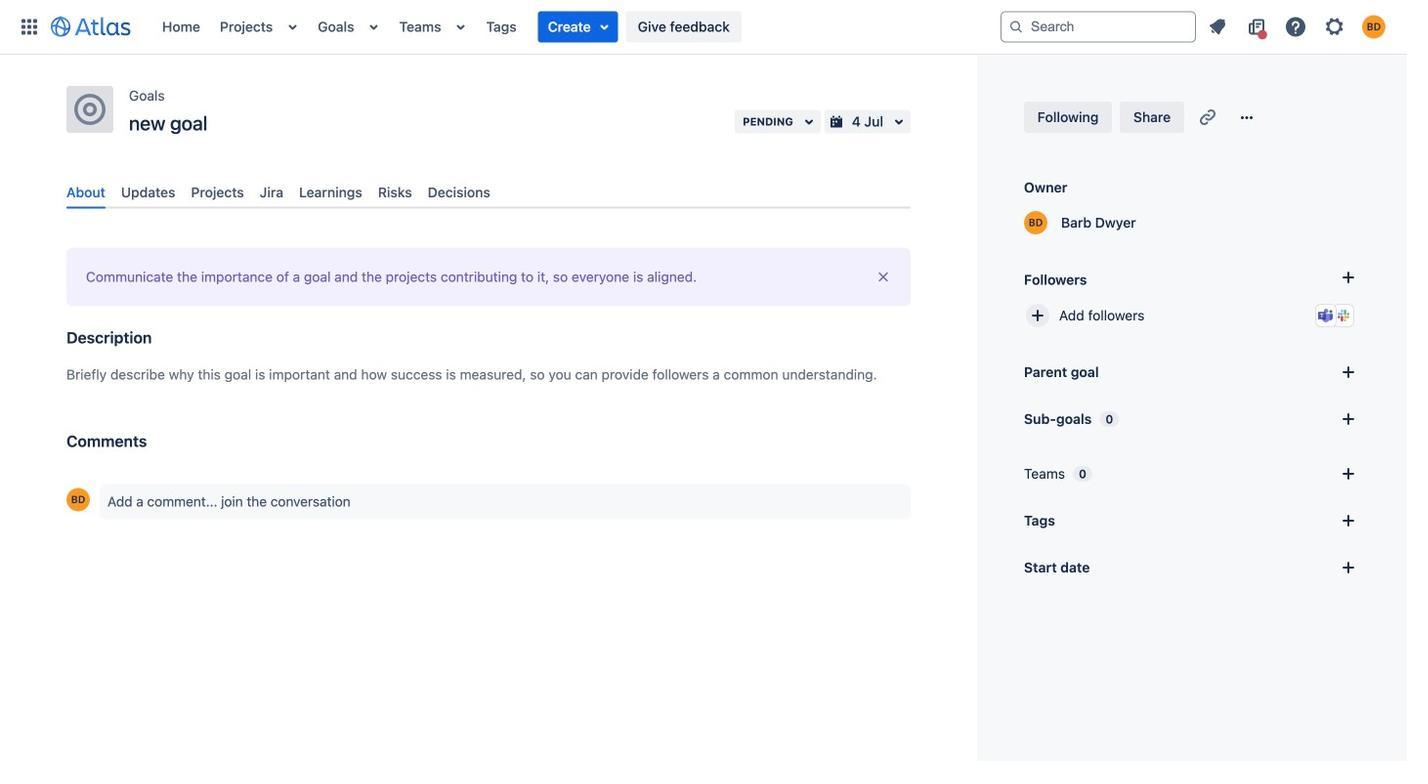 Task type: vqa. For each thing, say whether or not it's contained in the screenshot.
third townsquare icon from the bottom
no



Task type: describe. For each thing, give the bounding box(es) containing it.
close banner image
[[875, 269, 891, 285]]

notifications image
[[1206, 15, 1229, 39]]

1 horizontal spatial list
[[1200, 11, 1395, 43]]

account image
[[1362, 15, 1386, 39]]

switch to... image
[[18, 15, 41, 39]]

msteams logo showing  channels are connected to this goal image
[[1318, 308, 1334, 323]]

slack logo showing nan channels are connected to this goal image
[[1336, 308, 1351, 323]]

search image
[[1008, 19, 1024, 35]]

list item inside list
[[538, 11, 618, 43]]

add a follower image
[[1337, 266, 1360, 289]]

more icon image
[[1235, 106, 1259, 129]]

more information about this user image
[[66, 488, 90, 512]]

0 horizontal spatial list
[[152, 0, 1001, 54]]



Task type: locate. For each thing, give the bounding box(es) containing it.
Search field
[[1001, 11, 1196, 43]]

list
[[152, 0, 1001, 54], [1200, 11, 1395, 43]]

goal icon image
[[74, 94, 106, 125]]

banner
[[0, 0, 1407, 55]]

list item
[[538, 11, 618, 43]]

None search field
[[1001, 11, 1196, 43]]

help image
[[1284, 15, 1307, 39]]

top element
[[12, 0, 1001, 54]]

add follower image
[[1026, 304, 1049, 327]]

tab list
[[59, 176, 918, 209]]

settings image
[[1323, 15, 1346, 39]]



